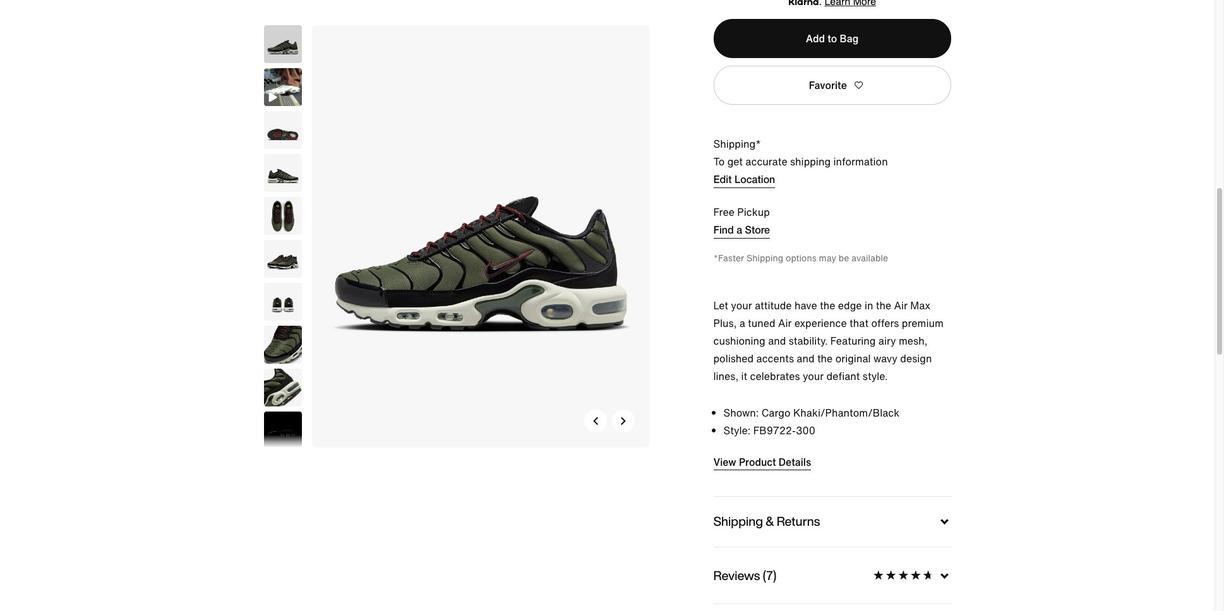 Task type: describe. For each thing, give the bounding box(es) containing it.
for
[[789, 566, 802, 581]]

find a store button
[[714, 223, 770, 239]]

edit location button
[[714, 172, 775, 188]]

(7)
[[763, 566, 777, 585]]

returns
[[753, 566, 787, 581]]

1 vertical spatial shipping
[[714, 512, 763, 531]]

have
[[795, 298, 817, 313]]

view product details
[[714, 455, 811, 470]]

60-
[[716, 566, 733, 581]]

tuned
[[748, 316, 776, 331]]

stability.
[[789, 334, 828, 349]]

lines,
[[714, 369, 739, 384]]

nike
[[805, 566, 826, 581]]

members.
[[829, 566, 876, 581]]

learn more . return policy exclusions apply
[[716, 566, 936, 599]]

details
[[779, 455, 811, 470]]

the right in
[[876, 298, 892, 313]]

0 vertical spatial shipping
[[747, 252, 784, 265]]

0 horizontal spatial air
[[778, 316, 792, 331]]

the up experience
[[820, 298, 835, 313]]

free for free standard shipping on orders $50+ and free 60-day returns for nike members.
[[716, 548, 737, 564]]

&
[[766, 512, 774, 531]]

orders
[[843, 548, 873, 564]]

shown:
[[724, 406, 759, 421]]

view
[[714, 455, 736, 470]]

a inside the let your attitude have the edge in the air max plus, a tuned air experience that offers premium cushioning and stability. featuring airy mesh, polished accents and the original wavy design lines, it celebrates your defiant style.
[[740, 316, 745, 331]]

add
[[806, 31, 825, 46]]

a inside free pickup find a store
[[737, 224, 742, 236]]

attitude
[[755, 298, 792, 313]]

view product details button
[[714, 455, 811, 471]]

shipping & returns
[[714, 512, 820, 531]]

airy
[[879, 334, 896, 349]]

returns
[[777, 512, 820, 531]]

max
[[911, 298, 931, 313]]

that
[[850, 316, 869, 331]]

free pickup find a store
[[714, 205, 770, 236]]

0 horizontal spatial and
[[768, 334, 786, 349]]

free standard shipping on orders $50+ and free 60-day returns for nike members.
[[716, 548, 944, 581]]

to
[[828, 31, 837, 46]]

defiant
[[827, 369, 860, 384]]

learn more link
[[879, 566, 933, 581]]

featuring
[[831, 334, 876, 349]]

be
[[839, 252, 849, 265]]

shown: cargo khaki/phantom/black style: fb9722-300
[[724, 406, 900, 439]]

1 vertical spatial and
[[797, 351, 815, 367]]

product
[[739, 455, 776, 470]]

cargo
[[762, 406, 791, 421]]

learn
[[879, 566, 906, 581]]

return policy exclusions apply link
[[716, 584, 860, 599]]

0 vertical spatial your
[[731, 298, 752, 313]]

exclusions
[[781, 584, 831, 599]]

faster
[[718, 252, 744, 265]]

on
[[828, 548, 840, 564]]

add to bag
[[806, 31, 859, 46]]

available
[[852, 252, 888, 265]]

options
[[786, 252, 817, 265]]

design
[[900, 351, 932, 367]]

add to bag button
[[714, 19, 951, 58]]



Task type: vqa. For each thing, say whether or not it's contained in the screenshot.
Nike Resistance Band (Light) image
no



Task type: locate. For each thing, give the bounding box(es) containing it.
shipping
[[747, 252, 784, 265], [714, 512, 763, 531]]

let your attitude have the edge in the air max plus, a tuned air experience that offers premium cushioning and stability. featuring airy mesh, polished accents and the original wavy design lines, it celebrates your defiant style.
[[714, 298, 944, 384]]

location
[[735, 173, 775, 185]]

your left defiant
[[803, 369, 824, 384]]

return
[[716, 584, 748, 599]]

$50+
[[876, 548, 902, 564]]

the
[[820, 298, 835, 313], [876, 298, 892, 313], [817, 351, 833, 367]]

it
[[741, 369, 748, 384]]

free inside free pickup find a store
[[714, 205, 735, 220]]

day
[[733, 566, 750, 581]]

shipping*
[[714, 137, 761, 152]]

experience
[[795, 316, 847, 331]]

accurate
[[746, 154, 788, 169]]

a
[[737, 224, 742, 236], [740, 316, 745, 331]]

free for free pickup find a store
[[714, 205, 735, 220]]

more
[[908, 566, 933, 581]]

shipping inside free standard shipping on orders $50+ and free 60-day returns for nike members.
[[785, 548, 825, 564]]

2 horizontal spatial and
[[905, 548, 922, 564]]

and up more
[[905, 548, 922, 564]]

shipping inside "shipping* to get accurate shipping information edit location"
[[790, 154, 831, 169]]

1 vertical spatial shipping
[[785, 548, 825, 564]]

300
[[796, 423, 816, 439]]

1 vertical spatial your
[[803, 369, 824, 384]]

previous image
[[592, 418, 599, 425]]

free
[[925, 548, 944, 564]]

plus,
[[714, 316, 737, 331]]

style:
[[724, 423, 751, 439]]

to
[[714, 154, 725, 169]]

information
[[834, 154, 888, 169]]

let
[[714, 298, 728, 313]]

get
[[728, 154, 743, 169]]

shipping up for
[[785, 548, 825, 564]]

shipping
[[790, 154, 831, 169], [785, 548, 825, 564]]

next image
[[619, 418, 627, 425]]

fb9722-
[[753, 423, 796, 439]]

style.
[[863, 369, 888, 384]]

1 vertical spatial free
[[716, 548, 737, 564]]

accents
[[757, 351, 794, 367]]

air
[[894, 298, 908, 313], [778, 316, 792, 331]]

air down attitude
[[778, 316, 792, 331]]

nike air max plus men's shoes image
[[264, 25, 302, 63], [312, 25, 650, 448], [264, 111, 302, 149], [264, 154, 302, 192], [264, 197, 302, 235], [264, 240, 302, 278], [264, 283, 302, 321], [264, 326, 302, 364], [264, 369, 302, 407], [264, 412, 302, 450]]

original
[[836, 351, 871, 367]]

undefined image
[[264, 68, 302, 106]]

free inside free standard shipping on orders $50+ and free 60-day returns for nike members.
[[716, 548, 737, 564]]

reviews
[[714, 566, 760, 585]]

favorite
[[809, 78, 847, 93]]

and
[[768, 334, 786, 349], [797, 351, 815, 367], [905, 548, 922, 564]]

.
[[933, 566, 936, 581]]

policy
[[751, 584, 779, 599]]

celebrates
[[750, 369, 800, 384]]

0 horizontal spatial your
[[731, 298, 752, 313]]

mesh,
[[899, 334, 928, 349]]

0 vertical spatial shipping
[[790, 154, 831, 169]]

edit
[[714, 173, 732, 185]]

khaki/phantom/black
[[793, 406, 900, 421]]

in
[[865, 298, 873, 313]]

shipping right accurate
[[790, 154, 831, 169]]

1 vertical spatial air
[[778, 316, 792, 331]]

wavy
[[874, 351, 898, 367]]

air left max
[[894, 298, 908, 313]]

free up find on the right top of page
[[714, 205, 735, 220]]

edge
[[838, 298, 862, 313]]

your
[[731, 298, 752, 313], [803, 369, 824, 384]]

free
[[714, 205, 735, 220], [716, 548, 737, 564]]

1 horizontal spatial and
[[797, 351, 815, 367]]

and down stability.
[[797, 351, 815, 367]]

store
[[745, 224, 770, 236]]

reviews (7)
[[714, 566, 777, 585]]

and inside free standard shipping on orders $50+ and free 60-day returns for nike members.
[[905, 548, 922, 564]]

apply
[[834, 584, 860, 599]]

0 vertical spatial a
[[737, 224, 742, 236]]

shipping down store
[[747, 252, 784, 265]]

0 vertical spatial air
[[894, 298, 908, 313]]

bag
[[840, 31, 859, 46]]

the down stability.
[[817, 351, 833, 367]]

offers
[[871, 316, 899, 331]]

1 horizontal spatial air
[[894, 298, 908, 313]]

polished
[[714, 351, 754, 367]]

may
[[819, 252, 836, 265]]

0 vertical spatial free
[[714, 205, 735, 220]]

cushioning
[[714, 334, 766, 349]]

pickup
[[737, 205, 770, 220]]

standard
[[740, 548, 782, 564]]

premium
[[902, 316, 944, 331]]

shipping left &
[[714, 512, 763, 531]]

a right the plus,
[[740, 316, 745, 331]]

menu bar
[[215, 0, 1000, 3]]

a right find on the right top of page
[[737, 224, 742, 236]]

find
[[714, 224, 734, 236]]

1 vertical spatial a
[[740, 316, 745, 331]]

1 horizontal spatial your
[[803, 369, 824, 384]]

and up "accents"
[[768, 334, 786, 349]]

favorite button
[[714, 66, 951, 105]]

* faster shipping options may be available
[[714, 252, 888, 265]]

free up 60-
[[716, 548, 737, 564]]

*
[[714, 252, 718, 265]]

your right let
[[731, 298, 752, 313]]

shipping* to get accurate shipping information edit location
[[714, 137, 888, 185]]

2 vertical spatial and
[[905, 548, 922, 564]]

0 vertical spatial and
[[768, 334, 786, 349]]



